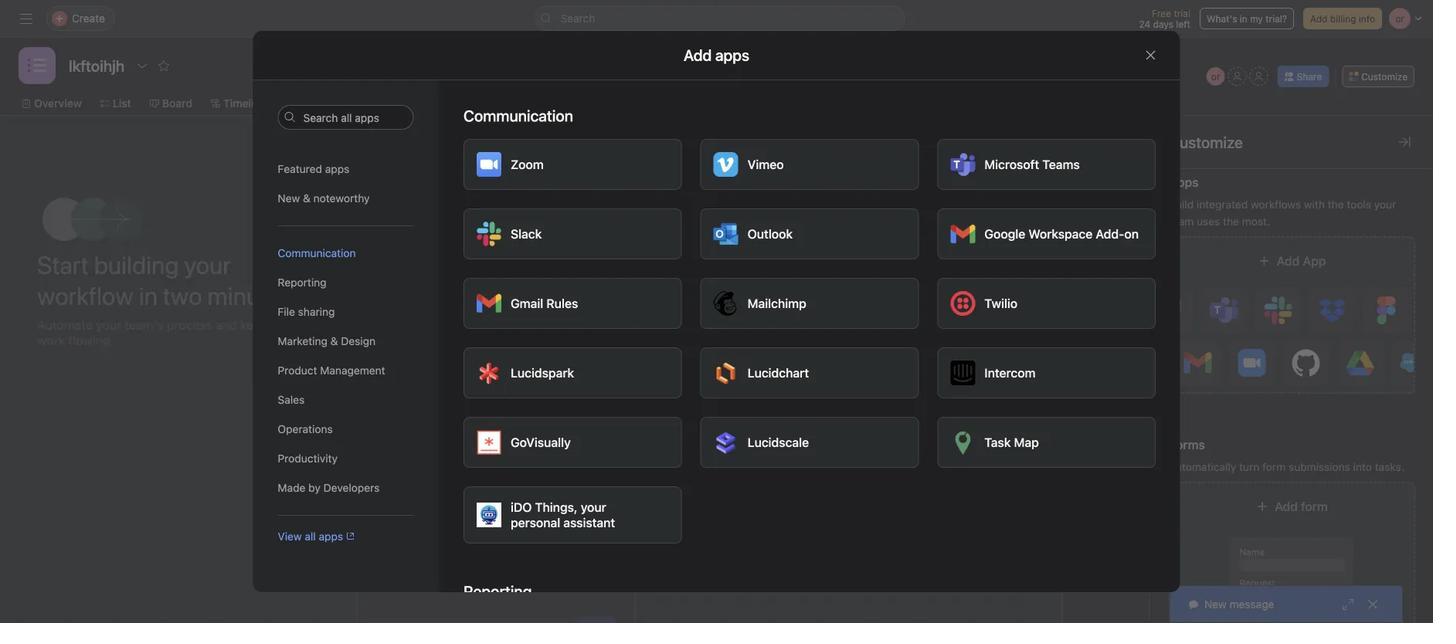 Task type: describe. For each thing, give the bounding box(es) containing it.
when tasks move to this section, what should happen automatically? for untitled section
[[695, 312, 899, 337]]

featured apps button
[[278, 155, 414, 184]]

when tasks move to this section, what should happen automatically? for khvjgfjh
[[1010, 312, 1215, 337]]

more
[[376, 324, 399, 335]]

add for add to an additional project
[[1036, 408, 1056, 421]]

made
[[278, 482, 306, 495]]

to inside "button"
[[1059, 408, 1069, 421]]

work flowing.
[[37, 333, 114, 348]]

lucidscale button
[[700, 417, 919, 468]]

intercom image
[[950, 361, 975, 386]]

product management button
[[278, 356, 414, 386]]

workflows
[[1251, 198, 1302, 211]]

uses inside build integrated workflows with the tools your team uses the most.
[[1197, 215, 1221, 228]]

workflow link
[[362, 95, 422, 112]]

& for design
[[331, 335, 338, 348]]

tasks down "khvjgfjh" button
[[1085, 272, 1108, 283]]

add app
[[1277, 254, 1327, 269]]

create for create a form that turns submissions into tasks
[[430, 377, 464, 390]]

dashboard
[[472, 97, 528, 110]]

your up two minutes on the top
[[184, 250, 231, 280]]

workspace add-
[[1029, 227, 1124, 242]]

vimeo
[[747, 157, 784, 172]]

0
[[1026, 272, 1031, 283]]

project inside from other apps choose the apps your team uses to create tasks for this project
[[545, 561, 580, 573]]

what for khvjgfjh
[[1160, 312, 1182, 323]]

close this dialog image
[[1145, 49, 1157, 61]]

communication button
[[278, 239, 414, 268]]

operations button
[[278, 415, 414, 444]]

automatically? for untitled section
[[731, 326, 796, 337]]

management
[[320, 364, 385, 377]]

overview
[[34, 97, 82, 110]]

add for add app
[[1277, 254, 1300, 269]]

section
[[692, 216, 726, 227]]

customize inside dropdown button
[[1362, 71, 1408, 82]]

board
[[162, 97, 192, 110]]

should for untitled section
[[869, 312, 899, 323]]

choose
[[430, 544, 469, 556]]

apps inside from other apps choose the apps your team uses to create tasks for this project
[[491, 544, 515, 556]]

lucidchart image
[[713, 361, 738, 386]]

1
[[710, 272, 715, 283]]

workflow
[[374, 97, 422, 110]]

intercom
[[984, 366, 1036, 381]]

the inside from other apps choose the apps your team uses to create tasks for this project
[[471, 544, 488, 556]]

turn
[[1240, 461, 1260, 474]]

lucidspark
[[510, 366, 574, 381]]

from other apps choose the apps your team uses to create tasks for this project
[[430, 527, 594, 573]]

task templates
[[430, 444, 508, 457]]

by
[[309, 482, 321, 495]]

khvjgfjh button
[[1007, 233, 1247, 260]]

app
[[1303, 254, 1327, 269]]

apps inside 'featured apps' button
[[325, 163, 350, 175]]

a for form
[[467, 377, 472, 390]]

2 horizontal spatial the
[[1328, 198, 1344, 211]]

twilio button
[[937, 278, 1156, 329]]

task map image
[[950, 430, 975, 455]]

view
[[278, 531, 302, 543]]

list
[[113, 97, 131, 110]]

for
[[507, 561, 521, 573]]

form submissions
[[430, 361, 523, 373]]

free
[[1152, 8, 1172, 19]]

to inside how will tasks be added to this project?
[[575, 213, 589, 231]]

list link
[[100, 95, 131, 112]]

to down mailchimp
[[776, 312, 785, 323]]

outlook button
[[700, 209, 919, 260]]

zoom button
[[463, 139, 682, 190]]

your inside from other apps choose the apps your team uses to create tasks for this project
[[518, 544, 540, 556]]

timeline
[[223, 97, 267, 110]]

3 fields
[[1091, 189, 1123, 199]]

made by developers button
[[278, 474, 414, 503]]

tasks inside anyone with access to this project can add tasks manually
[[404, 290, 427, 301]]

share
[[1297, 71, 1323, 82]]

view all apps link
[[278, 529, 356, 546]]

lucidspark image
[[476, 361, 501, 386]]

a for template
[[467, 460, 472, 473]]

google workspace add-on button
[[937, 209, 1156, 260]]

share button
[[1278, 66, 1330, 87]]

reporting button
[[278, 268, 414, 298]]

search list box
[[534, 6, 905, 31]]

2 vertical spatial form
[[1301, 500, 1328, 514]]

other apps
[[459, 527, 515, 540]]

new & noteworthy
[[278, 192, 370, 205]]

add for add collaborators
[[721, 408, 741, 421]]

google workspace add-on image
[[950, 222, 975, 247]]

tasks down 0 incomplete tasks
[[1038, 312, 1062, 323]]

should for khvjgfjh
[[1185, 312, 1215, 323]]

expand new message image
[[1342, 599, 1355, 611]]

access
[[460, 276, 491, 287]]

untitled section button
[[692, 233, 931, 260]]

add
[[575, 276, 591, 287]]

ido things, your personal assistant image
[[476, 503, 501, 528]]

1 vertical spatial the
[[1223, 215, 1240, 228]]

1 vertical spatial apps
[[1096, 340, 1118, 351]]

form inside form submissions create a form that turns submissions into tasks
[[475, 377, 499, 390]]

automatically turn form submissions into tasks.
[[1169, 461, 1405, 474]]

team's
[[125, 318, 164, 333]]

easily
[[535, 460, 564, 473]]

section, for untitled section
[[807, 312, 842, 323]]

section, for khvjgfjh
[[1122, 312, 1158, 323]]

reporting inside reporting button
[[278, 276, 327, 289]]

to inside task templates create a template to easily standardize tasks
[[522, 460, 532, 473]]

into inside form submissions create a form that turns submissions into tasks
[[495, 394, 514, 407]]

tasks inside from other apps choose the apps your team uses to create tasks for this project
[[478, 561, 504, 573]]

gmail rules image
[[476, 291, 501, 316]]

task map
[[984, 436, 1039, 450]]

automatically? for khvjgfjh
[[1046, 326, 1111, 337]]

an
[[1072, 408, 1084, 421]]

slack button
[[463, 209, 682, 260]]

file sharing
[[278, 306, 335, 318]]

lucidchart button
[[700, 348, 919, 399]]

request
[[1240, 578, 1276, 589]]

integrated
[[1197, 198, 1248, 211]]

manually
[[430, 290, 469, 301]]

0 horizontal spatial customize
[[1169, 133, 1243, 151]]

when for untitled section
[[695, 312, 720, 323]]

your inside the ido things, your personal assistant
[[581, 500, 606, 515]]

close image
[[1367, 599, 1380, 611]]

1 vertical spatial form
[[1263, 461, 1286, 474]]

file sharing button
[[278, 298, 414, 327]]

ido things, your personal assistant
[[510, 500, 615, 531]]

add to starred image
[[158, 60, 170, 72]]

can
[[557, 276, 572, 287]]

lucidscale image
[[713, 430, 738, 455]]

my
[[1251, 13, 1264, 24]]

set
[[721, 361, 738, 373]]

move for untitled section
[[749, 312, 773, 323]]

happen for untitled section
[[695, 326, 728, 337]]

google
[[984, 227, 1025, 242]]

close details image
[[1399, 136, 1411, 148]]

uses inside from other apps choose the apps your team uses to create tasks for this project
[[571, 544, 594, 556]]

most.
[[1243, 215, 1271, 228]]

& for noteworthy
[[303, 192, 311, 205]]

trial
[[1174, 8, 1191, 19]]

task templates create a template to easily standardize tasks
[[430, 444, 564, 490]]

happen for khvjgfjh
[[1010, 326, 1044, 337]]



Task type: vqa. For each thing, say whether or not it's contained in the screenshot.
the "tasks."
yes



Task type: locate. For each thing, give the bounding box(es) containing it.
tasks down 1 incomplete task
[[723, 312, 747, 323]]

0 horizontal spatial form
[[475, 377, 499, 390]]

your
[[1375, 198, 1397, 211], [184, 250, 231, 280], [96, 318, 121, 333], [581, 500, 606, 515], [518, 544, 540, 556]]

this down 0 incomplete tasks
[[1103, 312, 1119, 323]]

1 horizontal spatial automatically?
[[1046, 326, 1111, 337]]

1 horizontal spatial move
[[1065, 312, 1089, 323]]

1 vertical spatial project
[[1139, 408, 1174, 421]]

outlook image
[[713, 222, 738, 247]]

add down automatically turn form submissions into tasks.
[[1275, 500, 1298, 514]]

0 vertical spatial the
[[1328, 198, 1344, 211]]

1 horizontal spatial communication
[[463, 107, 573, 125]]

your up for
[[518, 544, 540, 556]]

add left billing
[[1311, 13, 1328, 24]]

1 horizontal spatial in
[[1240, 13, 1248, 24]]

to right the added
[[575, 213, 589, 231]]

automatically?
[[731, 326, 796, 337], [1046, 326, 1111, 337]]

1 horizontal spatial submissions
[[1289, 461, 1351, 474]]

sales
[[278, 394, 305, 407]]

on
[[1124, 227, 1139, 242]]

0 vertical spatial reporting
[[278, 276, 327, 289]]

1 incomplete from the left
[[717, 272, 766, 283]]

reporting up file sharing
[[278, 276, 327, 289]]

productivity button
[[278, 444, 414, 474]]

submissions
[[430, 394, 492, 407], [1289, 461, 1351, 474]]

1 horizontal spatial uses
[[1197, 215, 1221, 228]]

1 horizontal spatial forms
[[1169, 438, 1206, 453]]

with right workflows
[[1304, 198, 1325, 211]]

create
[[430, 377, 464, 390], [430, 460, 464, 473]]

tasks inside task templates create a template to easily standardize tasks
[[492, 477, 518, 490]]

lucidchart
[[747, 366, 809, 381]]

ido
[[510, 500, 532, 515]]

0 vertical spatial a
[[467, 377, 472, 390]]

0 horizontal spatial the
[[471, 544, 488, 556]]

reporting
[[278, 276, 327, 289], [463, 583, 532, 601]]

form down automatically turn form submissions into tasks.
[[1301, 500, 1328, 514]]

section, down "khvjgfjh" button
[[1122, 312, 1158, 323]]

form down form submissions at the left bottom of page
[[475, 377, 499, 390]]

mailchimp
[[747, 296, 806, 311]]

tasks left for
[[478, 561, 504, 573]]

apps inside view all apps link
[[319, 531, 343, 543]]

1 vertical spatial with
[[439, 276, 458, 287]]

uses down integrated
[[1197, 215, 1221, 228]]

0 horizontal spatial when tasks move to this section, what should happen automatically?
[[695, 312, 899, 337]]

with inside anyone with access to this project can add tasks manually
[[439, 276, 458, 287]]

search
[[561, 12, 595, 25]]

1 vertical spatial customize
[[1169, 133, 1243, 151]]

tasks inside form submissions create a form that turns submissions into tasks
[[517, 394, 543, 407]]

add collaborators button
[[692, 396, 931, 434]]

reporting down for
[[463, 583, 532, 601]]

in inside start building your workflow in two minutes automate your team's process and keep work flowing.
[[139, 281, 158, 311]]

2 create from the top
[[430, 460, 464, 473]]

project right additional
[[1139, 408, 1174, 421]]

this inside from other apps choose the apps your team uses to create tasks for this project
[[524, 561, 542, 573]]

1 section, from the left
[[807, 312, 842, 323]]

1 vertical spatial team
[[543, 544, 568, 556]]

incomplete for untitled section
[[717, 272, 766, 283]]

customize up integrated
[[1169, 133, 1243, 151]]

add inside "button"
[[1036, 408, 1056, 421]]

project inside anyone with access to this project can add tasks manually
[[523, 276, 554, 287]]

apps up add to an additional project
[[1096, 340, 1118, 351]]

what's in my trial?
[[1207, 13, 1288, 24]]

submissions up add form
[[1289, 461, 1351, 474]]

0 vertical spatial with
[[1304, 198, 1325, 211]]

happen down twilio
[[1010, 326, 1044, 337]]

tasks
[[465, 213, 502, 231], [1085, 272, 1108, 283], [404, 290, 427, 301], [723, 312, 747, 323], [1038, 312, 1062, 323], [517, 394, 543, 407], [492, 477, 518, 490], [478, 561, 504, 573]]

your left team's
[[96, 318, 121, 333]]

your inside build integrated workflows with the tools your team uses the most.
[[1375, 198, 1397, 211]]

0 vertical spatial create
[[430, 377, 464, 390]]

productivity
[[278, 453, 338, 465]]

1 horizontal spatial happen
[[1010, 326, 1044, 337]]

set assignee button
[[692, 348, 931, 386]]

team down build
[[1169, 215, 1194, 228]]

with inside build integrated workflows with the tools your team uses the most.
[[1304, 198, 1325, 211]]

project inside "button"
[[1139, 408, 1174, 421]]

1 when tasks move to this section, what should happen automatically? from the left
[[695, 312, 899, 337]]

2 when from the left
[[1010, 312, 1036, 323]]

incomplete right 1
[[717, 272, 766, 283]]

in up team's
[[139, 281, 158, 311]]

create for create a template to easily standardize tasks
[[430, 460, 464, 473]]

to left easily
[[522, 460, 532, 473]]

a down task templates
[[467, 460, 472, 473]]

1 should from the left
[[869, 312, 899, 323]]

1 vertical spatial submissions
[[1289, 461, 1351, 474]]

1 a from the top
[[467, 377, 472, 390]]

calendar link
[[285, 95, 343, 112]]

build integrated workflows with the tools your team uses the most.
[[1169, 198, 1397, 228]]

forms right the an
[[1093, 416, 1120, 427]]

1 vertical spatial into
[[1354, 461, 1372, 474]]

what
[[845, 312, 867, 323], [1160, 312, 1182, 323]]

0 vertical spatial forms
[[1093, 416, 1120, 427]]

0 horizontal spatial incomplete
[[717, 272, 766, 283]]

things,
[[535, 500, 577, 515]]

2 horizontal spatial form
[[1301, 500, 1328, 514]]

add to an additional project
[[1036, 408, 1174, 421]]

tasks down anyone
[[404, 290, 427, 301]]

apps up build
[[1169, 175, 1199, 190]]

0 vertical spatial uses
[[1197, 215, 1221, 228]]

team down personal assistant
[[543, 544, 568, 556]]

1 horizontal spatial what
[[1160, 312, 1182, 323]]

add for add form
[[1275, 500, 1298, 514]]

submissions down form submissions at the left bottom of page
[[430, 394, 492, 407]]

add left the an
[[1036, 408, 1056, 421]]

your right tools
[[1375, 198, 1397, 211]]

microsoft teams image
[[950, 152, 975, 177]]

move down 0 incomplete tasks
[[1065, 312, 1089, 323]]

0 horizontal spatial what
[[845, 312, 867, 323]]

automatically? up intercom button
[[1046, 326, 1111, 337]]

or button
[[1207, 67, 1226, 86]]

communication up zoom at the left top of page
[[463, 107, 573, 125]]

0 horizontal spatial &
[[303, 192, 311, 205]]

gmail rules
[[510, 296, 578, 311]]

0 horizontal spatial reporting
[[278, 276, 327, 289]]

the down other apps
[[471, 544, 488, 556]]

1 vertical spatial uses
[[571, 544, 594, 556]]

1 vertical spatial reporting
[[463, 583, 532, 601]]

this right for
[[524, 561, 542, 573]]

file
[[278, 306, 295, 318]]

0 horizontal spatial automatically?
[[731, 326, 796, 337]]

or
[[1212, 71, 1221, 82]]

tasks inside how will tasks be added to this project?
[[465, 213, 502, 231]]

& inside "button"
[[331, 335, 338, 348]]

0 vertical spatial customize
[[1362, 71, 1408, 82]]

1 horizontal spatial incomplete
[[1034, 272, 1082, 283]]

personal assistant
[[510, 516, 615, 531]]

to inside from other apps choose the apps your team uses to create tasks for this project
[[430, 561, 440, 573]]

when down twilio
[[1010, 312, 1036, 323]]

0 vertical spatial in
[[1240, 13, 1248, 24]]

0 horizontal spatial uses
[[571, 544, 594, 556]]

incomplete for khvjgfjh
[[1034, 272, 1082, 283]]

add up lucidscale icon
[[721, 408, 741, 421]]

team
[[1169, 215, 1194, 228], [543, 544, 568, 556]]

when for khvjgfjh
[[1010, 312, 1036, 323]]

0 vertical spatial form
[[475, 377, 499, 390]]

0 horizontal spatial submissions
[[430, 394, 492, 407]]

2 happen from the left
[[1010, 326, 1044, 337]]

tasks up this project?
[[465, 213, 502, 231]]

to down 0 incomplete tasks
[[1091, 312, 1100, 323]]

twilio
[[984, 296, 1017, 311]]

0 horizontal spatial move
[[749, 312, 773, 323]]

1 horizontal spatial section,
[[1122, 312, 1158, 323]]

collaborators
[[744, 408, 809, 421]]

when down 1
[[695, 312, 720, 323]]

in left my
[[1240, 13, 1248, 24]]

calendar
[[298, 97, 343, 110]]

communication up reporting button
[[278, 247, 356, 260]]

1 horizontal spatial reporting
[[463, 583, 532, 601]]

lucidscale
[[747, 436, 809, 450]]

dashboard link
[[460, 95, 528, 112]]

2 move from the left
[[1065, 312, 1089, 323]]

uses
[[1197, 215, 1221, 228], [571, 544, 594, 556]]

0 horizontal spatial happen
[[695, 326, 728, 337]]

vimeo image
[[713, 152, 738, 177]]

into down "that"
[[495, 394, 514, 407]]

0 vertical spatial submissions
[[430, 394, 492, 407]]

2 incomplete from the left
[[1034, 272, 1082, 283]]

1 vertical spatial communication
[[278, 247, 356, 260]]

0 horizontal spatial communication
[[278, 247, 356, 260]]

form right turn
[[1263, 461, 1286, 474]]

0 vertical spatial communication
[[463, 107, 573, 125]]

1 horizontal spatial when
[[1010, 312, 1036, 323]]

when tasks move to this section, what should happen automatically?
[[695, 312, 899, 337], [1010, 312, 1215, 337]]

1 happen from the left
[[695, 326, 728, 337]]

what for untitled section
[[845, 312, 867, 323]]

automatically? down mailchimp
[[731, 326, 796, 337]]

submissions inside form submissions create a form that turns submissions into tasks
[[430, 394, 492, 407]]

1 horizontal spatial into
[[1354, 461, 1372, 474]]

noteworthy
[[314, 192, 370, 205]]

twilio image
[[950, 291, 975, 316]]

apps up for
[[491, 544, 515, 556]]

tasks down "turns"
[[517, 394, 543, 407]]

lucidspark button
[[463, 348, 682, 399]]

zoom image
[[476, 152, 501, 177]]

microsoft teams button
[[937, 139, 1156, 190]]

1 vertical spatial &
[[331, 335, 338, 348]]

a down form submissions at the left bottom of page
[[467, 377, 472, 390]]

1 horizontal spatial customize
[[1362, 71, 1408, 82]]

create down form submissions at the left bottom of page
[[430, 377, 464, 390]]

when tasks move to this section, what should happen automatically? down mailchimp
[[695, 312, 899, 337]]

view all apps
[[278, 531, 343, 543]]

slack image
[[476, 222, 501, 247]]

trial?
[[1266, 13, 1288, 24]]

create
[[443, 561, 475, 573]]

how
[[404, 213, 435, 231]]

mailchimp image
[[713, 291, 738, 316]]

0 vertical spatial into
[[495, 394, 514, 407]]

move
[[749, 312, 773, 323], [1065, 312, 1089, 323]]

project down personal assistant
[[545, 561, 580, 573]]

form
[[475, 377, 499, 390], [1263, 461, 1286, 474], [1301, 500, 1328, 514]]

move for khvjgfjh
[[1065, 312, 1089, 323]]

from
[[430, 527, 457, 540]]

move down mailchimp
[[749, 312, 773, 323]]

2 section, from the left
[[1122, 312, 1158, 323]]

mailchimp button
[[700, 278, 919, 329]]

0 horizontal spatial section,
[[807, 312, 842, 323]]

govisually image
[[476, 430, 501, 455]]

left
[[1177, 19, 1191, 29]]

tasks.
[[1375, 461, 1405, 474]]

incomplete right 0
[[1034, 272, 1082, 283]]

add billing info
[[1311, 13, 1376, 24]]

2 should from the left
[[1185, 312, 1215, 323]]

happen down mailchimp icon
[[695, 326, 728, 337]]

1 horizontal spatial team
[[1169, 215, 1194, 228]]

1 horizontal spatial should
[[1185, 312, 1215, 323]]

add collaborators
[[721, 408, 809, 421]]

customize
[[1362, 71, 1408, 82], [1169, 133, 1243, 151]]

the down integrated
[[1223, 215, 1240, 228]]

1 horizontal spatial when tasks move to this section, what should happen automatically?
[[1010, 312, 1215, 337]]

& inside button
[[303, 192, 311, 205]]

0 horizontal spatial apps
[[1096, 340, 1118, 351]]

1 automatically? from the left
[[731, 326, 796, 337]]

tasks down template
[[492, 477, 518, 490]]

communication inside button
[[278, 247, 356, 260]]

product
[[278, 364, 317, 377]]

this inside anyone with access to this project can add tasks manually
[[505, 276, 521, 287]]

apps
[[1169, 175, 1199, 190], [1096, 340, 1118, 351]]

1 vertical spatial a
[[467, 460, 472, 473]]

the left tools
[[1328, 198, 1344, 211]]

create inside task templates create a template to easily standardize tasks
[[430, 460, 464, 473]]

standardize
[[430, 477, 489, 490]]

& left design
[[331, 335, 338, 348]]

1 horizontal spatial apps
[[1169, 175, 1199, 190]]

Search all apps text field
[[278, 105, 414, 130]]

turns
[[524, 377, 550, 390]]

this down mailchimp
[[788, 312, 804, 323]]

to left the an
[[1059, 408, 1069, 421]]

with up manually
[[439, 276, 458, 287]]

free trial 24 days left
[[1140, 8, 1191, 29]]

sales button
[[278, 386, 414, 415]]

2 what from the left
[[1160, 312, 1182, 323]]

uses down personal assistant
[[571, 544, 594, 556]]

0 horizontal spatial should
[[869, 312, 899, 323]]

0 horizontal spatial team
[[543, 544, 568, 556]]

apps right all
[[319, 531, 343, 543]]

0 vertical spatial project
[[523, 276, 554, 287]]

into left tasks.
[[1354, 461, 1372, 474]]

2 when tasks move to this section, what should happen automatically? from the left
[[1010, 312, 1215, 337]]

create inside form submissions create a form that turns submissions into tasks
[[430, 377, 464, 390]]

team inside build integrated workflows with the tools your team uses the most.
[[1169, 215, 1194, 228]]

task map button
[[937, 417, 1156, 468]]

to down the choose
[[430, 561, 440, 573]]

zoom
[[510, 157, 543, 172]]

add app button
[[1169, 236, 1416, 394]]

list image
[[28, 56, 46, 75]]

0 horizontal spatial in
[[139, 281, 158, 311]]

marketing
[[278, 335, 328, 348]]

be
[[506, 213, 523, 231]]

additional
[[1087, 408, 1136, 421]]

project
[[523, 276, 554, 287], [1139, 408, 1174, 421], [545, 561, 580, 573]]

two minutes
[[163, 281, 292, 311]]

1 horizontal spatial &
[[331, 335, 338, 348]]

project up gmail rules
[[523, 276, 554, 287]]

your up personal assistant
[[581, 500, 606, 515]]

a inside task templates create a template to easily standardize tasks
[[467, 460, 472, 473]]

1 when from the left
[[695, 312, 720, 323]]

0 horizontal spatial when
[[695, 312, 720, 323]]

when tasks move to this section, what should happen automatically? down 0 incomplete tasks
[[1010, 312, 1215, 337]]

to
[[575, 213, 589, 231], [493, 276, 502, 287], [776, 312, 785, 323], [1091, 312, 1100, 323], [1059, 408, 1069, 421], [522, 460, 532, 473], [430, 561, 440, 573]]

0 vertical spatial team
[[1169, 215, 1194, 228]]

1 vertical spatial create
[[430, 460, 464, 473]]

design
[[341, 335, 376, 348]]

team inside from other apps choose the apps your team uses to create tasks for this project
[[543, 544, 568, 556]]

2 vertical spatial the
[[471, 544, 488, 556]]

outlook
[[747, 227, 793, 242]]

0 horizontal spatial into
[[495, 394, 514, 407]]

task
[[768, 272, 786, 283]]

1 what from the left
[[845, 312, 867, 323]]

2 a from the top
[[467, 460, 472, 473]]

a inside form submissions create a form that turns submissions into tasks
[[467, 377, 472, 390]]

overview link
[[22, 95, 82, 112]]

forms up automatically
[[1169, 438, 1206, 453]]

0 vertical spatial &
[[303, 192, 311, 205]]

new
[[278, 192, 300, 205]]

that
[[502, 377, 521, 390]]

microsoft teams
[[984, 157, 1080, 172]]

info
[[1359, 13, 1376, 24]]

0 horizontal spatial with
[[439, 276, 458, 287]]

1 create from the top
[[430, 377, 464, 390]]

to right access at the top
[[493, 276, 502, 287]]

0 horizontal spatial forms
[[1093, 416, 1120, 427]]

intercom button
[[937, 348, 1156, 399]]

None text field
[[65, 52, 128, 80]]

apps up the noteworthy at the left top of the page
[[325, 163, 350, 175]]

1 horizontal spatial form
[[1263, 461, 1286, 474]]

tools
[[1347, 198, 1372, 211]]

featured apps
[[278, 163, 350, 175]]

2 vertical spatial project
[[545, 561, 580, 573]]

0 vertical spatial apps
[[1169, 175, 1199, 190]]

add for add billing info
[[1311, 13, 1328, 24]]

fields
[[1099, 189, 1123, 199]]

1 vertical spatial forms
[[1169, 438, 1206, 453]]

how will tasks be added to this project?
[[404, 213, 589, 252]]

assignee
[[741, 361, 785, 373]]

in inside button
[[1240, 13, 1248, 24]]

1 horizontal spatial with
[[1304, 198, 1325, 211]]

customize down info
[[1362, 71, 1408, 82]]

2 automatically? from the left
[[1046, 326, 1111, 337]]

options
[[402, 324, 435, 335]]

& right new
[[303, 192, 311, 205]]

1 vertical spatial in
[[139, 281, 158, 311]]

a
[[467, 377, 472, 390], [467, 460, 472, 473]]

1 horizontal spatial the
[[1223, 215, 1240, 228]]

create up standardize
[[430, 460, 464, 473]]

add left app
[[1277, 254, 1300, 269]]

this right access at the top
[[505, 276, 521, 287]]

1 move from the left
[[749, 312, 773, 323]]

gmail rules button
[[463, 278, 682, 329]]

to inside anyone with access to this project can add tasks manually
[[493, 276, 502, 287]]

section, up set assignee button
[[807, 312, 842, 323]]



